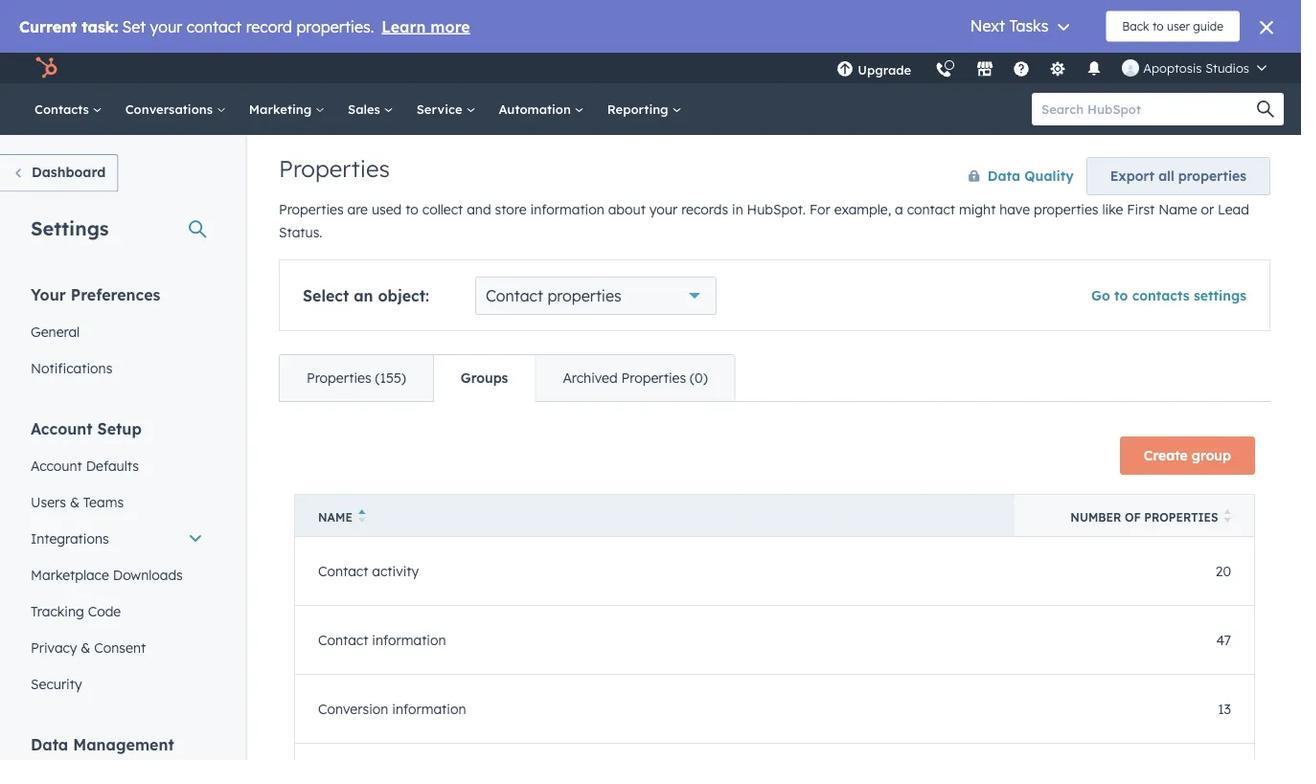 Task type: describe. For each thing, give the bounding box(es) containing it.
group
[[1192, 447, 1231, 464]]

data quality
[[988, 168, 1074, 184]]

information for conversion information
[[392, 701, 466, 718]]

automation link
[[487, 83, 596, 135]]

export
[[1110, 168, 1155, 184]]

dashboard link
[[0, 154, 118, 192]]

name inside button
[[318, 511, 352, 525]]

integrations
[[31, 530, 109, 547]]

number of properties
[[1071, 511, 1218, 525]]

example,
[[834, 201, 891, 218]]

press to sort. image
[[1224, 510, 1231, 523]]

marketplaces button
[[965, 53, 1005, 83]]

apoptosis
[[1143, 60, 1202, 76]]

export all properties button
[[1086, 157, 1270, 195]]

users
[[31, 494, 66, 511]]

privacy & consent
[[31, 640, 146, 656]]

properties left press to sort. element
[[1144, 511, 1218, 525]]

go
[[1091, 287, 1110, 304]]

properties (155) link
[[280, 355, 433, 401]]

select an object:
[[303, 286, 429, 306]]

users & teams
[[31, 494, 124, 511]]

your preferences
[[31, 285, 160, 304]]

store
[[495, 201, 527, 218]]

properties for properties (155)
[[307, 370, 371, 387]]

your
[[649, 201, 678, 218]]

contact properties
[[486, 286, 621, 306]]

search button
[[1247, 93, 1284, 126]]

notifications button
[[1078, 53, 1111, 83]]

collect
[[422, 201, 463, 218]]

account defaults
[[31, 458, 139, 474]]

an
[[354, 286, 373, 306]]

records
[[681, 201, 728, 218]]

general link
[[19, 314, 215, 350]]

quality
[[1025, 168, 1074, 184]]

properties up or
[[1178, 168, 1247, 184]]

go to contacts settings
[[1091, 287, 1247, 304]]

help image
[[1013, 61, 1030, 79]]

number
[[1071, 511, 1121, 525]]

archived properties (0)
[[563, 370, 708, 387]]

marketplace downloads
[[31, 567, 183, 584]]

activity
[[372, 563, 419, 580]]

settings
[[1194, 287, 1247, 304]]

& for privacy
[[81, 640, 90, 656]]

20
[[1216, 563, 1231, 580]]

create
[[1144, 447, 1188, 464]]

tracking code
[[31, 603, 121, 620]]

used
[[372, 201, 402, 218]]

privacy
[[31, 640, 77, 656]]

account setup element
[[19, 418, 215, 703]]

help button
[[1005, 53, 1038, 83]]

reporting link
[[596, 83, 693, 135]]

account for account setup
[[31, 419, 93, 438]]

tab panel containing create group
[[279, 401, 1270, 761]]

to inside properties are used to collect and store information about your records in hubspot. for example, a contact might have properties like first name or lead status.
[[406, 201, 419, 218]]

press to sort. element
[[1224, 510, 1231, 526]]

name inside properties are used to collect and store information about your records in hubspot. for example, a contact might have properties like first name or lead status.
[[1159, 201, 1197, 218]]

information for contact information
[[372, 632, 446, 649]]

tracking
[[31, 603, 84, 620]]

sales
[[348, 101, 384, 117]]

privacy & consent link
[[19, 630, 215, 666]]

conversion information
[[318, 701, 466, 718]]

archived properties (0) link
[[535, 355, 735, 401]]

1 horizontal spatial to
[[1114, 287, 1128, 304]]

contact activity
[[318, 563, 419, 580]]

go to contacts settings button
[[1091, 287, 1247, 304]]

archived
[[563, 370, 618, 387]]

ascending sort. press to sort descending. element
[[358, 510, 365, 526]]

contact
[[907, 201, 955, 218]]

consent
[[94, 640, 146, 656]]

in
[[732, 201, 743, 218]]

account for account defaults
[[31, 458, 82, 474]]

groups link
[[433, 355, 535, 401]]

export all properties
[[1110, 168, 1247, 184]]

select
[[303, 286, 349, 306]]

marketplaces image
[[977, 61, 994, 79]]

name button
[[295, 495, 1015, 537]]

contact for contact activity
[[318, 563, 368, 580]]

downloads
[[113, 567, 183, 584]]

status.
[[279, 224, 322, 241]]

data for data management
[[31, 735, 68, 755]]



Task type: locate. For each thing, give the bounding box(es) containing it.
0 horizontal spatial to
[[406, 201, 419, 218]]

contacts link
[[23, 83, 114, 135]]

account setup
[[31, 419, 142, 438]]

1 vertical spatial contact
[[318, 563, 368, 580]]

0 vertical spatial to
[[406, 201, 419, 218]]

code
[[88, 603, 121, 620]]

1 vertical spatial data
[[31, 735, 68, 755]]

1 horizontal spatial data
[[988, 168, 1020, 184]]

general
[[31, 323, 80, 340]]

2 vertical spatial information
[[392, 701, 466, 718]]

properties left the (155)
[[307, 370, 371, 387]]

0 vertical spatial contact
[[486, 286, 543, 306]]

a
[[895, 201, 903, 218]]

tracking code link
[[19, 594, 215, 630]]

setup
[[97, 419, 142, 438]]

Search HubSpot search field
[[1032, 93, 1267, 126]]

of
[[1125, 511, 1141, 525]]

security link
[[19, 666, 215, 703]]

hubspot link
[[23, 57, 72, 80]]

data up have
[[988, 168, 1020, 184]]

settings link
[[1038, 53, 1078, 83]]

contact inside popup button
[[486, 286, 543, 306]]

1 vertical spatial information
[[372, 632, 446, 649]]

name left or
[[1159, 201, 1197, 218]]

settings image
[[1049, 61, 1067, 79]]

conversations link
[[114, 83, 237, 135]]

like
[[1102, 201, 1123, 218]]

& for users
[[70, 494, 79, 511]]

contact information
[[318, 632, 446, 649]]

data management
[[31, 735, 174, 755]]

lead
[[1218, 201, 1249, 218]]

all
[[1159, 168, 1174, 184]]

properties up "archived"
[[547, 286, 621, 306]]

properties inside properties are used to collect and store information about your records in hubspot. for example, a contact might have properties like first name or lead status.
[[1034, 201, 1099, 218]]

properties are used to collect and store information about your records in hubspot. for example, a contact might have properties like first name or lead status.
[[279, 201, 1249, 241]]

upgrade
[[858, 62, 911, 78]]

0 vertical spatial &
[[70, 494, 79, 511]]

account defaults link
[[19, 448, 215, 484]]

contacts
[[34, 101, 93, 117]]

tab list containing properties (155)
[[279, 355, 736, 402]]

1 vertical spatial &
[[81, 640, 90, 656]]

number of properties button
[[1015, 495, 1255, 537]]

your preferences element
[[19, 284, 215, 387]]

studios
[[1205, 60, 1249, 76]]

1 vertical spatial name
[[318, 511, 352, 525]]

to right used on the top of page
[[406, 201, 419, 218]]

menu containing apoptosis studios
[[825, 53, 1278, 91]]

marketing link
[[237, 83, 336, 135]]

conversion
[[318, 701, 388, 718]]

data quality button
[[948, 157, 1075, 195]]

contact properties button
[[475, 277, 717, 315]]

properties up are
[[279, 154, 390, 183]]

0 horizontal spatial data
[[31, 735, 68, 755]]

data for data quality
[[988, 168, 1020, 184]]

0 horizontal spatial &
[[70, 494, 79, 511]]

& right "privacy"
[[81, 640, 90, 656]]

properties for properties
[[279, 154, 390, 183]]

service link
[[405, 83, 487, 135]]

conversations
[[125, 101, 216, 117]]

contact down store
[[486, 286, 543, 306]]

0 vertical spatial name
[[1159, 201, 1197, 218]]

calling icon button
[[928, 55, 960, 83]]

for
[[810, 201, 831, 218]]

contacts
[[1132, 287, 1190, 304]]

upgrade image
[[837, 61, 854, 79]]

service
[[416, 101, 466, 117]]

ascending sort. press to sort descending. image
[[358, 510, 365, 523]]

0 vertical spatial data
[[988, 168, 1020, 184]]

properties
[[1178, 168, 1247, 184], [1034, 201, 1099, 218], [547, 286, 621, 306], [1144, 511, 1218, 525]]

data down security
[[31, 735, 68, 755]]

and
[[467, 201, 491, 218]]

properties for properties are used to collect and store information about your records in hubspot. for example, a contact might have properties like first name or lead status.
[[279, 201, 344, 218]]

properties inside popup button
[[547, 286, 621, 306]]

1 vertical spatial account
[[31, 458, 82, 474]]

1 vertical spatial to
[[1114, 287, 1128, 304]]

settings
[[31, 216, 109, 240]]

(0)
[[690, 370, 708, 387]]

data inside data quality button
[[988, 168, 1020, 184]]

users & teams link
[[19, 484, 215, 521]]

hubspot image
[[34, 57, 57, 80]]

about
[[608, 201, 646, 218]]

marketplace
[[31, 567, 109, 584]]

marketplace downloads link
[[19, 557, 215, 594]]

notifications image
[[1086, 61, 1103, 79]]

tab panel
[[279, 401, 1270, 761]]

sales link
[[336, 83, 405, 135]]

information right store
[[530, 201, 604, 218]]

account
[[31, 419, 93, 438], [31, 458, 82, 474]]

& right users
[[70, 494, 79, 511]]

preferences
[[71, 285, 160, 304]]

first
[[1127, 201, 1155, 218]]

properties
[[279, 154, 390, 183], [279, 201, 344, 218], [307, 370, 371, 387], [621, 370, 686, 387]]

have
[[1000, 201, 1030, 218]]

search image
[[1257, 101, 1274, 118]]

contact
[[486, 286, 543, 306], [318, 563, 368, 580], [318, 632, 368, 649]]

properties inside properties are used to collect and store information about your records in hubspot. for example, a contact might have properties like first name or lead status.
[[279, 201, 344, 218]]

or
[[1201, 201, 1214, 218]]

tab list
[[279, 355, 736, 402]]

properties down quality
[[1034, 201, 1099, 218]]

properties left (0)
[[621, 370, 686, 387]]

dashboard
[[32, 164, 106, 181]]

notifications
[[31, 360, 112, 377]]

apoptosis studios button
[[1111, 53, 1278, 83]]

information down activity
[[372, 632, 446, 649]]

2 account from the top
[[31, 458, 82, 474]]

properties up status.
[[279, 201, 344, 218]]

47
[[1216, 632, 1231, 649]]

0 horizontal spatial name
[[318, 511, 352, 525]]

name
[[1159, 201, 1197, 218], [318, 511, 352, 525]]

integrations button
[[19, 521, 215, 557]]

account up account defaults
[[31, 419, 93, 438]]

to right the 'go'
[[1114, 287, 1128, 304]]

contact for contact properties
[[486, 286, 543, 306]]

contact up conversion at the bottom left
[[318, 632, 368, 649]]

information inside properties are used to collect and store information about your records in hubspot. for example, a contact might have properties like first name or lead status.
[[530, 201, 604, 218]]

0 vertical spatial account
[[31, 419, 93, 438]]

calling icon image
[[935, 62, 953, 80]]

create group
[[1144, 447, 1231, 464]]

are
[[347, 201, 368, 218]]

2 vertical spatial contact
[[318, 632, 368, 649]]

tara schultz image
[[1122, 59, 1139, 77]]

1 horizontal spatial name
[[1159, 201, 1197, 218]]

contact left activity
[[318, 563, 368, 580]]

groups
[[461, 370, 508, 387]]

contact for contact information
[[318, 632, 368, 649]]

hubspot.
[[747, 201, 806, 218]]

menu
[[825, 53, 1278, 91]]

account up users
[[31, 458, 82, 474]]

1 horizontal spatial &
[[81, 640, 90, 656]]

notifications link
[[19, 350, 215, 387]]

0 vertical spatial information
[[530, 201, 604, 218]]

1 account from the top
[[31, 419, 93, 438]]

marketing
[[249, 101, 315, 117]]

name left ascending sort. press to sort descending. "element"
[[318, 511, 352, 525]]

security
[[31, 676, 82, 693]]

13
[[1218, 701, 1231, 718]]

management
[[73, 735, 174, 755]]

might
[[959, 201, 996, 218]]

object:
[[378, 286, 429, 306]]

your
[[31, 285, 66, 304]]

information right conversion at the bottom left
[[392, 701, 466, 718]]



Task type: vqa. For each thing, say whether or not it's contained in the screenshot.
:
no



